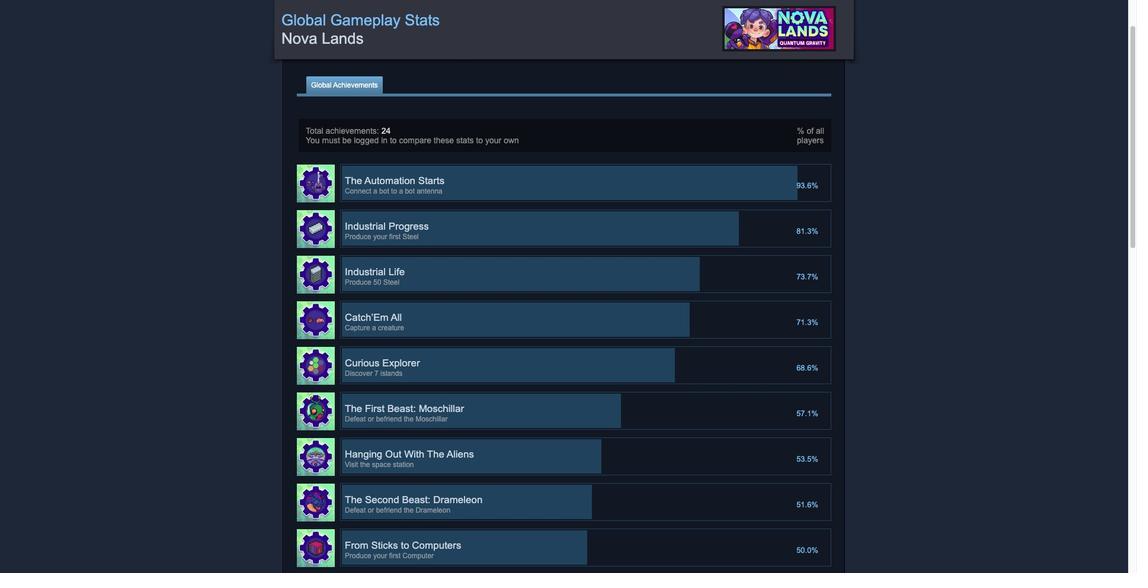 Task type: locate. For each thing, give the bounding box(es) containing it.
the first beast: moschillar defeat or befriend the moschillar
[[345, 404, 464, 424]]

bot left antenna
[[405, 187, 415, 196]]

1 vertical spatial defeat
[[345, 507, 366, 515]]

to inside from sticks to computers produce your first computer
[[401, 540, 409, 552]]

steel inside industrial life produce 50 steel
[[383, 279, 399, 287]]

produce inside industrial progress produce your first steel
[[345, 233, 371, 241]]

0 vertical spatial or
[[368, 415, 374, 424]]

befriend down first
[[376, 415, 402, 424]]

connect
[[345, 187, 371, 196]]

1 vertical spatial industrial
[[345, 267, 386, 278]]

your inside the total achievements: 24 you must be logged in to compare these stats to your own
[[485, 136, 502, 145]]

capture
[[345, 324, 370, 332]]

the down "hanging"
[[360, 461, 370, 469]]

own
[[504, 136, 519, 145]]

1 vertical spatial your
[[373, 233, 387, 241]]

first inside industrial progress produce your first steel
[[389, 233, 401, 241]]

life
[[389, 267, 405, 278]]

1 industrial from the top
[[345, 221, 386, 232]]

1 vertical spatial beast:
[[402, 495, 431, 506]]

stats
[[405, 11, 440, 29]]

the inside the first beast: moschillar defeat or befriend the moschillar
[[404, 415, 414, 424]]

your up industrial life produce 50 steel
[[373, 233, 387, 241]]

1 vertical spatial the
[[360, 461, 370, 469]]

industrial for industrial life
[[345, 267, 386, 278]]

or down second
[[368, 507, 374, 515]]

your left the own
[[485, 136, 502, 145]]

your down sticks
[[373, 552, 387, 561]]

2 first from the top
[[389, 552, 401, 561]]

0 vertical spatial beast:
[[387, 404, 416, 415]]

drameleon up computers
[[416, 507, 450, 515]]

nova
[[282, 30, 317, 47]]

or for second
[[368, 507, 374, 515]]

defeat down second
[[345, 507, 366, 515]]

your inside industrial progress produce your first steel
[[373, 233, 387, 241]]

first
[[389, 233, 401, 241], [389, 552, 401, 561]]

0 vertical spatial drameleon
[[433, 495, 483, 506]]

0 vertical spatial first
[[389, 233, 401, 241]]

industrial
[[345, 221, 386, 232], [345, 267, 386, 278]]

2 vertical spatial the
[[404, 507, 414, 515]]

hanging
[[345, 449, 382, 460]]

0 vertical spatial industrial
[[345, 221, 386, 232]]

0 vertical spatial befriend
[[376, 415, 402, 424]]

moschillar up aliens
[[419, 404, 464, 415]]

0 vertical spatial the
[[404, 415, 414, 424]]

1 befriend from the top
[[376, 415, 402, 424]]

a down catch'em
[[372, 324, 376, 332]]

the inside "the automation starts connect a bot to a bot antenna"
[[345, 175, 362, 187]]

2 industrial from the top
[[345, 267, 386, 278]]

steel
[[403, 233, 419, 241], [383, 279, 399, 287]]

befriend for first
[[376, 415, 402, 424]]

in
[[381, 136, 388, 145]]

beast:
[[387, 404, 416, 415], [402, 495, 431, 506]]

the inside 'the second beast: drameleon defeat or befriend the drameleon'
[[404, 507, 414, 515]]

befriend down second
[[376, 507, 402, 515]]

0 vertical spatial defeat
[[345, 415, 366, 424]]

be
[[342, 136, 352, 145]]

beast: inside the first beast: moschillar defeat or befriend the moschillar
[[387, 404, 416, 415]]

to
[[390, 136, 397, 145], [476, 136, 483, 145], [391, 187, 397, 196], [401, 540, 409, 552]]

industrial up 50
[[345, 267, 386, 278]]

the up connect
[[345, 175, 362, 187]]

beast: right first
[[387, 404, 416, 415]]

the for second
[[345, 495, 362, 506]]

creature
[[378, 324, 404, 332]]

must
[[322, 136, 340, 145]]

beast: inside 'the second beast: drameleon defeat or befriend the drameleon'
[[402, 495, 431, 506]]

global for global gameplay stats nova lands
[[282, 11, 326, 29]]

2 defeat from the top
[[345, 507, 366, 515]]

all
[[391, 312, 402, 324]]

0 vertical spatial steel
[[403, 233, 419, 241]]

bot down automation
[[379, 187, 389, 196]]

global
[[282, 11, 326, 29], [311, 81, 332, 89]]

or inside 'the second beast: drameleon defeat or befriend the drameleon'
[[368, 507, 374, 515]]

produce left 50
[[345, 279, 371, 287]]

global up nova
[[282, 11, 326, 29]]

beast: right second
[[402, 495, 431, 506]]

first
[[365, 404, 385, 415]]

a down automation
[[399, 187, 403, 196]]

befriend inside 'the second beast: drameleon defeat or befriend the drameleon'
[[376, 507, 402, 515]]

0 vertical spatial your
[[485, 136, 502, 145]]

produce down from
[[345, 552, 371, 561]]

bot
[[379, 187, 389, 196], [405, 187, 415, 196]]

steel down life
[[383, 279, 399, 287]]

1 or from the top
[[368, 415, 374, 424]]

global left achievements
[[311, 81, 332, 89]]

the up from sticks to computers produce your first computer
[[404, 507, 414, 515]]

space
[[372, 461, 391, 469]]

the inside hanging out with the aliens visit the space station
[[427, 449, 444, 460]]

1 produce from the top
[[345, 233, 371, 241]]

gameplay
[[330, 11, 401, 29]]

1 vertical spatial steel
[[383, 279, 399, 287]]

defeat inside the first beast: moschillar defeat or befriend the moschillar
[[345, 415, 366, 424]]

the up with
[[404, 415, 414, 424]]

befriend inside the first beast: moschillar defeat or befriend the moschillar
[[376, 415, 402, 424]]

defeat inside 'the second beast: drameleon defeat or befriend the drameleon'
[[345, 507, 366, 515]]

1 horizontal spatial bot
[[405, 187, 415, 196]]

3 produce from the top
[[345, 552, 371, 561]]

1 horizontal spatial steel
[[403, 233, 419, 241]]

catch'em
[[345, 312, 389, 324]]

drameleon down aliens
[[433, 495, 483, 506]]

your inside from sticks to computers produce your first computer
[[373, 552, 387, 561]]

automation
[[365, 175, 415, 187]]

the inside the first beast: moschillar defeat or befriend the moschillar
[[345, 404, 362, 415]]

sticks
[[371, 540, 398, 552]]

industrial down connect
[[345, 221, 386, 232]]

the left first
[[345, 404, 362, 415]]

your
[[485, 136, 502, 145], [373, 233, 387, 241], [373, 552, 387, 561]]

2 vertical spatial produce
[[345, 552, 371, 561]]

industrial inside industrial progress produce your first steel
[[345, 221, 386, 232]]

steel down progress
[[403, 233, 419, 241]]

the second beast: drameleon defeat or befriend the drameleon
[[345, 495, 483, 515]]

drameleon
[[433, 495, 483, 506], [416, 507, 450, 515]]

1 vertical spatial or
[[368, 507, 374, 515]]

or down first
[[368, 415, 374, 424]]

industrial for industrial progress
[[345, 221, 386, 232]]

or inside the first beast: moschillar defeat or befriend the moschillar
[[368, 415, 374, 424]]

0 vertical spatial produce
[[345, 233, 371, 241]]

industrial life produce 50 steel
[[345, 267, 405, 287]]

you
[[306, 136, 320, 145]]

beast: for first
[[387, 404, 416, 415]]

to up computer
[[401, 540, 409, 552]]

0 horizontal spatial steel
[[383, 279, 399, 287]]

the for first
[[345, 404, 362, 415]]

the right with
[[427, 449, 444, 460]]

% of all players
[[797, 126, 824, 145]]

stats
[[456, 136, 474, 145]]

2 befriend from the top
[[376, 507, 402, 515]]

2 vertical spatial your
[[373, 552, 387, 561]]

1 vertical spatial first
[[389, 552, 401, 561]]

industrial inside industrial life produce 50 steel
[[345, 267, 386, 278]]

global inside the global gameplay stats nova lands
[[282, 11, 326, 29]]

produce up industrial life produce 50 steel
[[345, 233, 371, 241]]

0 vertical spatial global
[[282, 11, 326, 29]]

a
[[373, 187, 377, 196], [399, 187, 403, 196], [372, 324, 376, 332]]

first down sticks
[[389, 552, 401, 561]]

the inside 'the second beast: drameleon defeat or befriend the drameleon'
[[345, 495, 362, 506]]

computer
[[403, 552, 434, 561]]

2 bot from the left
[[405, 187, 415, 196]]

2 or from the top
[[368, 507, 374, 515]]

to down automation
[[391, 187, 397, 196]]

produce
[[345, 233, 371, 241], [345, 279, 371, 287], [345, 552, 371, 561]]

1 vertical spatial moschillar
[[416, 415, 448, 424]]

hanging out with the aliens visit the space station
[[345, 449, 474, 469]]

50
[[373, 279, 381, 287]]

produce for industrial progress
[[345, 233, 371, 241]]

befriend
[[376, 415, 402, 424], [376, 507, 402, 515]]

first down progress
[[389, 233, 401, 241]]

total achievements: 24 you must be logged in to compare these stats to your own
[[306, 126, 519, 145]]

24
[[381, 126, 391, 136]]

0 horizontal spatial bot
[[379, 187, 389, 196]]

1 defeat from the top
[[345, 415, 366, 424]]

1 vertical spatial produce
[[345, 279, 371, 287]]

defeat
[[345, 415, 366, 424], [345, 507, 366, 515]]

explorer
[[382, 358, 420, 369]]

lands
[[322, 30, 364, 47]]

the
[[345, 175, 362, 187], [345, 404, 362, 415], [427, 449, 444, 460], [345, 495, 362, 506]]

or
[[368, 415, 374, 424], [368, 507, 374, 515]]

moschillar
[[419, 404, 464, 415], [416, 415, 448, 424]]

1 vertical spatial befriend
[[376, 507, 402, 515]]

produce inside industrial life produce 50 steel
[[345, 279, 371, 287]]

antenna
[[417, 187, 443, 196]]

1 first from the top
[[389, 233, 401, 241]]

a inside catch'em all capture a creature
[[372, 324, 376, 332]]

0 vertical spatial moschillar
[[419, 404, 464, 415]]

defeat down first
[[345, 415, 366, 424]]

moschillar up with
[[416, 415, 448, 424]]

from
[[345, 540, 368, 552]]

2 produce from the top
[[345, 279, 371, 287]]

the left second
[[345, 495, 362, 506]]

players
[[797, 136, 824, 145]]

total
[[306, 126, 323, 136]]

the
[[404, 415, 414, 424], [360, 461, 370, 469], [404, 507, 414, 515]]

1 vertical spatial global
[[311, 81, 332, 89]]



Task type: describe. For each thing, give the bounding box(es) containing it.
compare
[[399, 136, 431, 145]]

aliens
[[447, 449, 474, 460]]

1 vertical spatial drameleon
[[416, 507, 450, 515]]

to right the in on the left of page
[[390, 136, 397, 145]]

second
[[365, 495, 399, 506]]

global gameplay stats nova lands
[[282, 11, 440, 47]]

out
[[385, 449, 401, 460]]

visit
[[345, 461, 358, 469]]

progress
[[389, 221, 429, 232]]

produce for industrial life
[[345, 279, 371, 287]]

7
[[375, 370, 379, 378]]

achievements:
[[326, 126, 379, 136]]

%
[[797, 126, 805, 136]]

logged
[[354, 136, 379, 145]]

from sticks to computers produce your first computer
[[345, 540, 461, 561]]

a right connect
[[373, 187, 377, 196]]

the inside hanging out with the aliens visit the space station
[[360, 461, 370, 469]]

steel inside industrial progress produce your first steel
[[403, 233, 419, 241]]

islands
[[380, 370, 403, 378]]

the for second
[[404, 507, 414, 515]]

to right stats
[[476, 136, 483, 145]]

the automation starts connect a bot to a bot antenna
[[345, 175, 445, 196]]

defeat for first
[[345, 415, 366, 424]]

achievements
[[333, 81, 378, 89]]

first inside from sticks to computers produce your first computer
[[389, 552, 401, 561]]

all
[[816, 126, 824, 136]]

befriend for second
[[376, 507, 402, 515]]

the for first
[[404, 415, 414, 424]]

these
[[434, 136, 454, 145]]

catch'em all capture a creature
[[345, 312, 404, 332]]

beast: for second
[[402, 495, 431, 506]]

the for automation
[[345, 175, 362, 187]]

curious explorer discover 7 islands
[[345, 358, 420, 378]]

produce inside from sticks to computers produce your first computer
[[345, 552, 371, 561]]

to inside "the automation starts connect a bot to a bot antenna"
[[391, 187, 397, 196]]

global for global achievements
[[311, 81, 332, 89]]

station
[[393, 461, 414, 469]]

defeat for second
[[345, 507, 366, 515]]

or for first
[[368, 415, 374, 424]]

of
[[807, 126, 814, 136]]

computers
[[412, 540, 461, 552]]

with
[[404, 449, 424, 460]]

discover
[[345, 370, 373, 378]]

industrial progress produce your first steel
[[345, 221, 429, 241]]

starts
[[418, 175, 445, 187]]

global achievements
[[311, 81, 378, 89]]

1 bot from the left
[[379, 187, 389, 196]]

curious
[[345, 358, 380, 369]]



Task type: vqa. For each thing, say whether or not it's contained in the screenshot.
first to the bottom
yes



